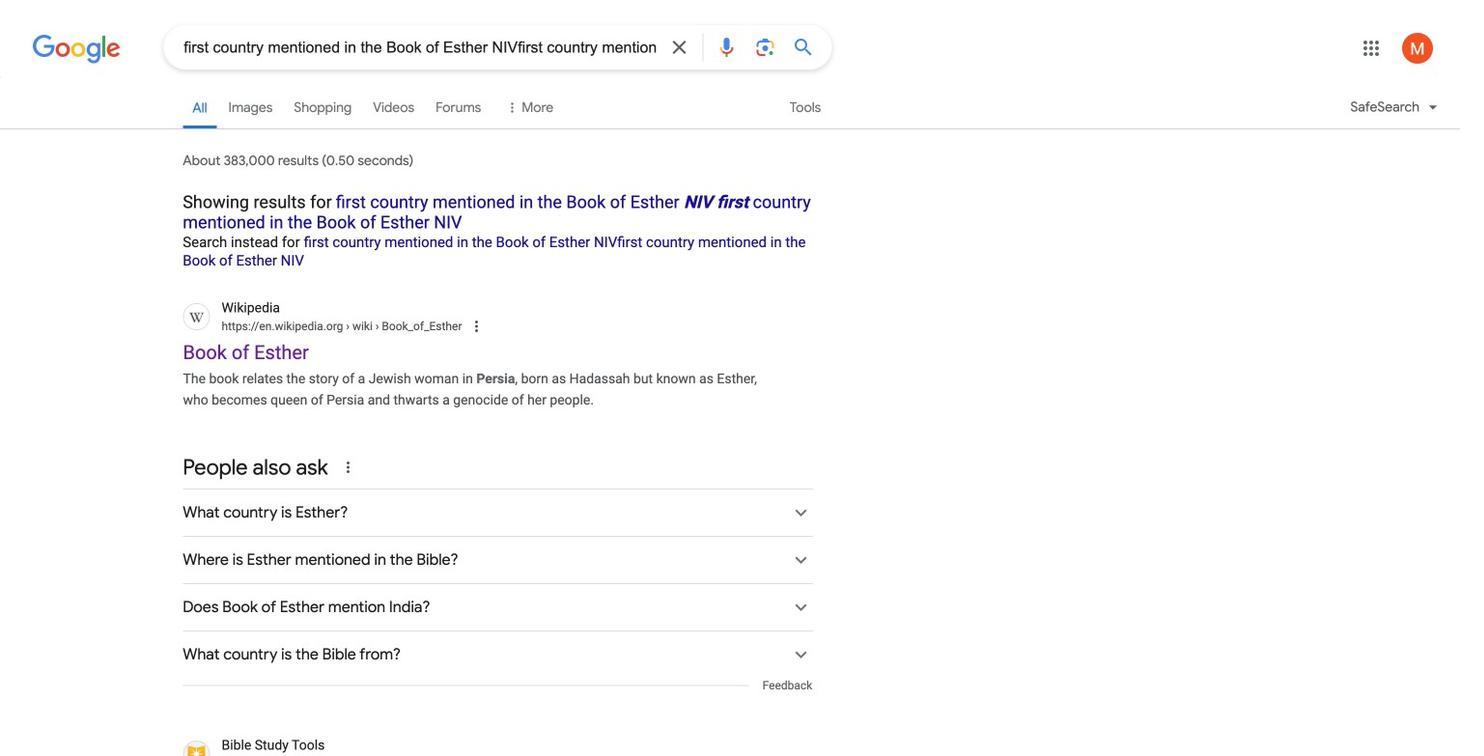 Task type: locate. For each thing, give the bounding box(es) containing it.
None text field
[[343, 320, 462, 333]]

navigation
[[0, 85, 1460, 140]]

Search text field
[[184, 37, 656, 61]]

None search field
[[0, 24, 832, 70]]

heading
[[183, 186, 812, 269]]

search by voice image
[[715, 36, 738, 59]]

None text field
[[221, 318, 462, 335]]



Task type: vqa. For each thing, say whether or not it's contained in the screenshot.
"Search" text box
yes



Task type: describe. For each thing, give the bounding box(es) containing it.
search by image image
[[753, 36, 777, 59]]

google image
[[32, 35, 121, 64]]



